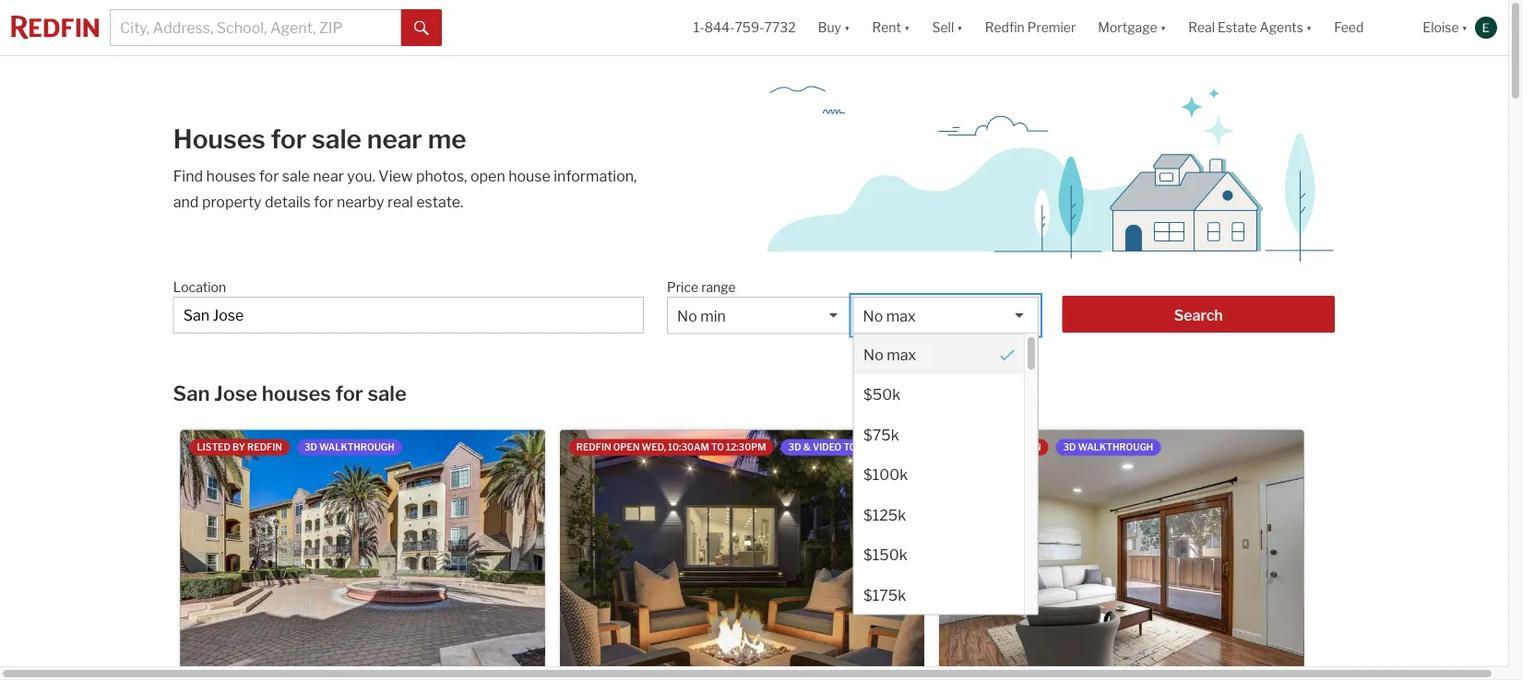 Task type: describe. For each thing, give the bounding box(es) containing it.
no inside no max element
[[863, 345, 883, 363]]

$150k
[[863, 546, 907, 564]]

information,
[[554, 167, 637, 185]]

buy ▾ button
[[818, 0, 850, 55]]

redfin open wed, 10:30am to 12:30pm
[[576, 442, 766, 453]]

buy
[[818, 20, 841, 35]]

12:30pm
[[726, 442, 766, 453]]

1 photo of 1550 technology dr #4070, san jose, ca 95110 image from the left
[[180, 430, 545, 678]]

844-
[[704, 20, 735, 35]]

2 photo of 1550 technology dr #4070, san jose, ca 95110 image from the left
[[545, 430, 909, 678]]

rent ▾ button
[[861, 0, 921, 55]]

agents
[[1260, 20, 1303, 35]]

2 photo of 410 auburn way #13, san jose, ca 95129 image from the left
[[1304, 430, 1522, 678]]

1 max from the top
[[886, 307, 916, 325]]

search button
[[1062, 296, 1335, 333]]

no left min
[[677, 307, 697, 325]]

houses for sale near me
[[173, 124, 467, 155]]

real estate agents ▾ link
[[1188, 0, 1312, 55]]

buy ▾ button
[[807, 0, 861, 55]]

$175k
[[863, 586, 906, 604]]

property
[[202, 193, 262, 211]]

user photo image
[[1475, 17, 1497, 39]]

walkthrough for 2nd photo of 410 auburn way #13, san jose, ca 95129 from right
[[1078, 442, 1153, 453]]

1 horizontal spatial near
[[367, 124, 422, 155]]

jose
[[214, 381, 258, 406]]

real
[[387, 193, 413, 211]]

buy ▾
[[818, 20, 850, 35]]

0 horizontal spatial sale
[[282, 167, 310, 185]]

rent
[[872, 20, 901, 35]]

1 by from the left
[[233, 442, 245, 453]]

min
[[700, 307, 726, 325]]

City, Address, School, Agent, ZIP search field
[[173, 297, 644, 334]]

walkthrough for second the photo of 1550 technology dr #4070, san jose, ca 95110 from the right
[[319, 442, 395, 453]]

video
[[813, 442, 842, 453]]

estate
[[1218, 20, 1257, 35]]

1-844-759-7732
[[694, 20, 796, 35]]

no min
[[677, 307, 726, 325]]

location
[[173, 280, 226, 295]]

2 3d walkthrough from the left
[[1063, 442, 1153, 453]]

1 horizontal spatial sale
[[312, 124, 362, 155]]

redfin premier
[[985, 20, 1076, 35]]

1 photo of 410 auburn way #13, san jose, ca 95129 image from the left
[[939, 430, 1304, 678]]

eloise
[[1423, 20, 1459, 35]]

for inside view photos, open house information, and property details for nearby real estate.
[[314, 193, 334, 211]]

nearby
[[337, 193, 384, 211]]

5 ▾ from the left
[[1306, 20, 1312, 35]]

1 photo of 1726 guadalupe ave, san jose, ca 95125 image from the left
[[560, 430, 924, 678]]

sell ▾ button
[[921, 0, 974, 55]]

2 photo of 1726 guadalupe ave, san jose, ca 95125 image from the left
[[924, 430, 1289, 678]]

2 by from the left
[[991, 442, 1004, 453]]

mortgage
[[1098, 20, 1158, 35]]

dialog containing no max
[[853, 333, 1039, 616]]

listed for 2nd photo of 410 auburn way #13, san jose, ca 95129 from right
[[956, 442, 989, 453]]

sell ▾
[[932, 20, 963, 35]]

▾ for rent ▾
[[904, 20, 910, 35]]

$50k
[[863, 386, 900, 404]]

2 horizontal spatial sale
[[368, 381, 407, 406]]

3d & video tour
[[788, 442, 870, 453]]

find
[[173, 167, 203, 185]]

3d for 2nd photo of 410 auburn way #13, san jose, ca 95129 from right
[[1063, 442, 1076, 453]]

$125k
[[863, 506, 906, 524]]

real estate agents ▾ button
[[1177, 0, 1323, 55]]

3 redfin from the left
[[1006, 442, 1041, 453]]

listed for second the photo of 1550 technology dr #4070, san jose, ca 95110 from the right
[[197, 442, 231, 453]]

sell ▾ button
[[932, 0, 963, 55]]

mortgage ▾ button
[[1087, 0, 1177, 55]]

▾ for buy ▾
[[844, 20, 850, 35]]

houses
[[173, 124, 265, 155]]



Task type: vqa. For each thing, say whether or not it's contained in the screenshot.
first 6 from the bottom of the page
no



Task type: locate. For each thing, give the bounding box(es) containing it.
max up $50k
[[886, 345, 916, 363]]

$100k
[[863, 466, 908, 484]]

house
[[508, 167, 551, 185]]

real
[[1188, 20, 1215, 35]]

City, Address, School, Agent, ZIP search field
[[110, 9, 401, 46]]

no up no max element
[[863, 307, 883, 325]]

photo of 1550 technology dr #4070, san jose, ca 95110 image
[[180, 430, 545, 678], [545, 430, 909, 678]]

listed by redfin for second the photo of 1550 technology dr #4070, san jose, ca 95110 from the right
[[197, 442, 282, 453]]

2 walkthrough from the left
[[1078, 442, 1153, 453]]

▾ right rent
[[904, 20, 910, 35]]

photo of 410 auburn way #13, san jose, ca 95129 image
[[939, 430, 1304, 678], [1304, 430, 1522, 678]]

details
[[265, 193, 311, 211]]

1 horizontal spatial by
[[991, 442, 1004, 453]]

1 horizontal spatial 3d walkthrough
[[1063, 442, 1153, 453]]

me
[[428, 124, 467, 155]]

0 vertical spatial houses
[[206, 167, 256, 185]]

1 horizontal spatial houses
[[262, 381, 331, 406]]

1 horizontal spatial listed
[[956, 442, 989, 453]]

near up view
[[367, 124, 422, 155]]

1 horizontal spatial listed by redfin
[[956, 442, 1041, 453]]

for
[[271, 124, 307, 155], [259, 167, 279, 185], [314, 193, 334, 211], [335, 381, 363, 406]]

mortgage ▾
[[1098, 20, 1166, 35]]

1 no max from the top
[[863, 307, 916, 325]]

feed button
[[1323, 0, 1412, 55]]

redfin premier button
[[974, 0, 1087, 55]]

real estate agents ▾
[[1188, 20, 1312, 35]]

find houses for sale near you.
[[173, 167, 379, 185]]

▾ for mortgage ▾
[[1160, 20, 1166, 35]]

sale
[[312, 124, 362, 155], [282, 167, 310, 185], [368, 381, 407, 406]]

redfin
[[247, 442, 282, 453], [576, 442, 611, 453], [1006, 442, 1041, 453]]

2 max from the top
[[886, 345, 916, 363]]

3 3d from the left
[[1063, 442, 1076, 453]]

1 horizontal spatial 3d
[[788, 442, 801, 453]]

san
[[173, 381, 210, 406]]

no max
[[863, 307, 916, 325], [863, 345, 916, 363]]

0 horizontal spatial near
[[313, 167, 344, 185]]

1 vertical spatial max
[[886, 345, 916, 363]]

no max up $50k
[[863, 345, 916, 363]]

max up no max element
[[886, 307, 916, 325]]

1 3d from the left
[[304, 442, 317, 453]]

to
[[711, 442, 724, 453]]

0 horizontal spatial 3d walkthrough
[[304, 442, 395, 453]]

3d for second the photo of 1550 technology dr #4070, san jose, ca 95110 from the right
[[304, 442, 317, 453]]

price
[[667, 280, 698, 295]]

▾ right agents
[[1306, 20, 1312, 35]]

0 horizontal spatial 3d
[[304, 442, 317, 453]]

sale down city, address, school, agent, zip search field
[[368, 381, 407, 406]]

0 vertical spatial no max
[[863, 307, 916, 325]]

rent ▾
[[872, 20, 910, 35]]

1 redfin from the left
[[247, 442, 282, 453]]

dialog
[[853, 333, 1039, 616]]

you.
[[347, 167, 375, 185]]

0 vertical spatial max
[[886, 307, 916, 325]]

premier
[[1028, 20, 1076, 35]]

2 redfin from the left
[[576, 442, 611, 453]]

photos,
[[416, 167, 467, 185]]

listed
[[197, 442, 231, 453], [956, 442, 989, 453]]

▾ right sell
[[957, 20, 963, 35]]

listed by redfin for 2nd photo of 410 auburn way #13, san jose, ca 95129 from right
[[956, 442, 1041, 453]]

▾ for sell ▾
[[957, 20, 963, 35]]

range
[[701, 280, 736, 295]]

&
[[803, 442, 811, 453]]

759-
[[735, 20, 764, 35]]

houses right 'jose'
[[262, 381, 331, 406]]

no max up no max element
[[863, 307, 916, 325]]

2 3d from the left
[[788, 442, 801, 453]]

redfin
[[985, 20, 1025, 35]]

1-
[[694, 20, 704, 35]]

1 vertical spatial houses
[[262, 381, 331, 406]]

san jose houses for sale
[[173, 381, 407, 406]]

2 ▾ from the left
[[904, 20, 910, 35]]

1 vertical spatial near
[[313, 167, 344, 185]]

2 listed from the left
[[956, 442, 989, 453]]

list box
[[853, 297, 1039, 616]]

3 ▾ from the left
[[957, 20, 963, 35]]

1 vertical spatial sale
[[282, 167, 310, 185]]

sell
[[932, 20, 954, 35]]

0 horizontal spatial redfin
[[247, 442, 282, 453]]

3d for first photo of 1726 guadalupe ave, san jose, ca 95125 from left
[[788, 442, 801, 453]]

tour
[[844, 442, 870, 453]]

0 vertical spatial near
[[367, 124, 422, 155]]

3d walkthrough
[[304, 442, 395, 453], [1063, 442, 1153, 453]]

7732
[[764, 20, 796, 35]]

wed,
[[642, 442, 666, 453]]

listed by redfin
[[197, 442, 282, 453], [956, 442, 1041, 453]]

▾ for eloise ▾
[[1462, 20, 1468, 35]]

submit search image
[[414, 21, 429, 36]]

open
[[470, 167, 505, 185]]

▾ left user photo
[[1462, 20, 1468, 35]]

2 no max from the top
[[863, 345, 916, 363]]

6 ▾ from the left
[[1462, 20, 1468, 35]]

feed
[[1334, 20, 1364, 35]]

by
[[233, 442, 245, 453], [991, 442, 1004, 453]]

and
[[173, 193, 199, 211]]

4 ▾ from the left
[[1160, 20, 1166, 35]]

estate.
[[416, 193, 463, 211]]

▾
[[844, 20, 850, 35], [904, 20, 910, 35], [957, 20, 963, 35], [1160, 20, 1166, 35], [1306, 20, 1312, 35], [1462, 20, 1468, 35]]

1 horizontal spatial redfin
[[576, 442, 611, 453]]

walkthrough
[[319, 442, 395, 453], [1078, 442, 1153, 453]]

0 horizontal spatial by
[[233, 442, 245, 453]]

near left you.
[[313, 167, 344, 185]]

no max inside dialog
[[863, 345, 916, 363]]

view
[[379, 167, 413, 185]]

near
[[367, 124, 422, 155], [313, 167, 344, 185]]

0 horizontal spatial walkthrough
[[319, 442, 395, 453]]

view photos, open house information, and property details for nearby real estate.
[[173, 167, 637, 211]]

photo of 1726 guadalupe ave, san jose, ca 95125 image
[[560, 430, 924, 678], [924, 430, 1289, 678]]

max inside dialog
[[886, 345, 916, 363]]

▾ right 'mortgage'
[[1160, 20, 1166, 35]]

no up $50k
[[863, 345, 883, 363]]

0 vertical spatial sale
[[312, 124, 362, 155]]

0 horizontal spatial listed by redfin
[[197, 442, 282, 453]]

open
[[613, 442, 640, 453]]

1 walkthrough from the left
[[319, 442, 395, 453]]

search
[[1174, 306, 1223, 324]]

houses
[[206, 167, 256, 185], [262, 381, 331, 406]]

2 horizontal spatial 3d
[[1063, 442, 1076, 453]]

▾ right buy
[[844, 20, 850, 35]]

3d
[[304, 442, 317, 453], [788, 442, 801, 453], [1063, 442, 1076, 453]]

1 listed by redfin from the left
[[197, 442, 282, 453]]

sale up details
[[282, 167, 310, 185]]

1 horizontal spatial walkthrough
[[1078, 442, 1153, 453]]

no
[[677, 307, 697, 325], [863, 307, 883, 325], [863, 345, 883, 363]]

1-844-759-7732 link
[[694, 20, 796, 35]]

no max element
[[854, 334, 1024, 375]]

0 horizontal spatial houses
[[206, 167, 256, 185]]

1 ▾ from the left
[[844, 20, 850, 35]]

1 listed from the left
[[197, 442, 231, 453]]

price range
[[667, 280, 736, 295]]

max
[[886, 307, 916, 325], [886, 345, 916, 363]]

rent ▾ button
[[872, 0, 910, 55]]

houses up property
[[206, 167, 256, 185]]

1 3d walkthrough from the left
[[304, 442, 395, 453]]

eloise ▾
[[1423, 20, 1468, 35]]

sale up you.
[[312, 124, 362, 155]]

2 vertical spatial sale
[[368, 381, 407, 406]]

1 vertical spatial no max
[[863, 345, 916, 363]]

$75k
[[863, 426, 899, 444]]

10:30am
[[668, 442, 709, 453]]

2 listed by redfin from the left
[[956, 442, 1041, 453]]

list box containing no max
[[853, 297, 1039, 616]]

2 horizontal spatial redfin
[[1006, 442, 1041, 453]]

mortgage ▾ button
[[1098, 0, 1166, 55]]

0 horizontal spatial listed
[[197, 442, 231, 453]]



